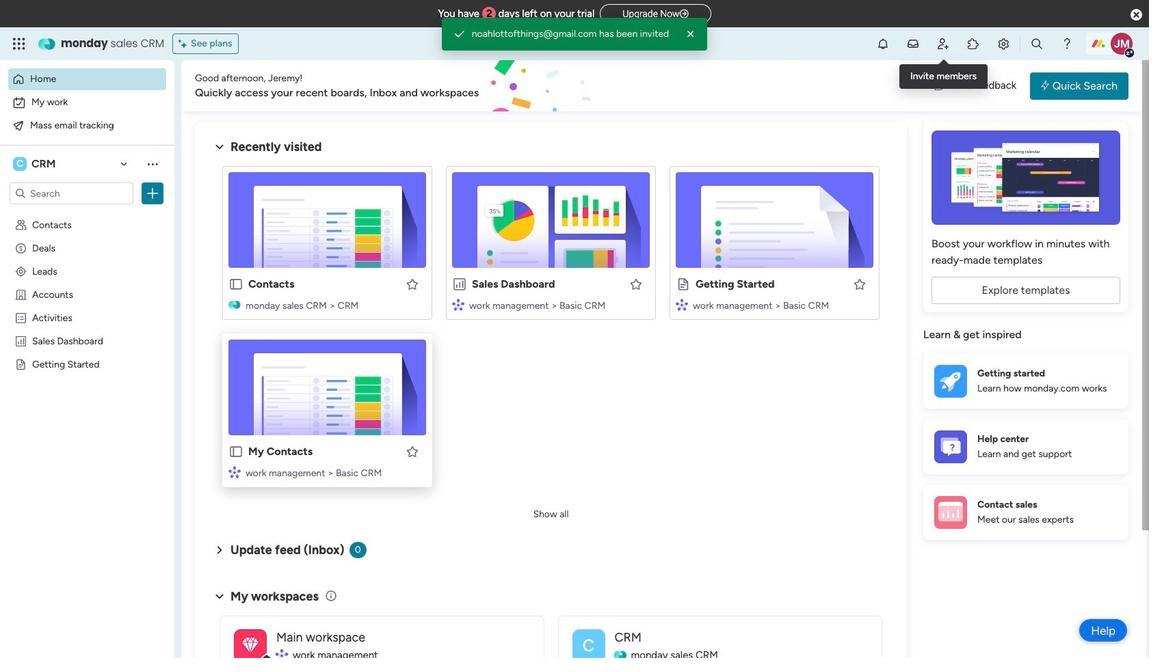 Task type: describe. For each thing, give the bounding box(es) containing it.
public board image
[[228, 445, 243, 460]]

getting started element
[[923, 354, 1129, 409]]

add to favorites image for middle public board image
[[406, 277, 419, 291]]

component image
[[228, 466, 241, 478]]

search everything image
[[1030, 37, 1044, 51]]

templates image image
[[936, 131, 1116, 225]]

close recently visited image
[[211, 139, 228, 155]]

help image
[[1060, 37, 1074, 51]]

v2 user feedback image
[[934, 78, 945, 94]]

monday marketplace image
[[966, 37, 980, 51]]

see plans image
[[179, 36, 191, 51]]

close image
[[684, 27, 698, 41]]

v2 bolt switch image
[[1041, 78, 1049, 93]]

emails settings image
[[997, 37, 1010, 51]]

jeremy miller image
[[1111, 33, 1133, 55]]

dapulse close image
[[1131, 8, 1142, 22]]

1 add to favorites image from the left
[[629, 277, 643, 291]]



Task type: locate. For each thing, give the bounding box(es) containing it.
add to favorites image for public board icon
[[406, 445, 419, 459]]

0 vertical spatial add to favorites image
[[406, 277, 419, 291]]

0 vertical spatial public dashboard image
[[452, 277, 467, 292]]

1 vertical spatial public dashboard image
[[14, 334, 27, 347]]

dapulse rightstroke image
[[680, 9, 688, 19]]

notifications image
[[876, 37, 890, 51]]

2 horizontal spatial public board image
[[676, 277, 691, 292]]

1 horizontal spatial public board image
[[228, 277, 243, 292]]

alert
[[442, 18, 707, 51]]

contact sales element
[[923, 485, 1129, 540]]

workspace image
[[13, 157, 27, 172]]

public board image
[[228, 277, 243, 292], [676, 277, 691, 292], [14, 358, 27, 371]]

2 add to favorites image from the left
[[853, 277, 867, 291]]

2 add to favorites image from the top
[[406, 445, 419, 459]]

0 horizontal spatial public dashboard image
[[14, 334, 27, 347]]

option
[[8, 68, 166, 90], [8, 92, 166, 114], [8, 115, 166, 137], [0, 212, 174, 215]]

add to favorites image
[[406, 277, 419, 291], [406, 445, 419, 459]]

0 horizontal spatial public board image
[[14, 358, 27, 371]]

add to favorites image
[[629, 277, 643, 291], [853, 277, 867, 291]]

1 add to favorites image from the top
[[406, 277, 419, 291]]

list box
[[0, 210, 174, 561]]

1 horizontal spatial add to favorites image
[[853, 277, 867, 291]]

quick search results list box
[[211, 155, 891, 504]]

0 element
[[349, 542, 366, 559]]

help center element
[[923, 420, 1129, 474]]

open update feed (inbox) image
[[211, 542, 228, 559]]

workspace selection element
[[13, 156, 58, 172]]

select product image
[[12, 37, 26, 51]]

1 vertical spatial add to favorites image
[[406, 445, 419, 459]]

public dashboard image
[[452, 277, 467, 292], [14, 334, 27, 347]]

update feed image
[[906, 37, 920, 51]]

Search in workspace field
[[29, 186, 114, 201]]

1 horizontal spatial public dashboard image
[[452, 277, 467, 292]]

invite members image
[[936, 37, 950, 51]]

close my workspaces image
[[211, 589, 228, 605]]

workspace image
[[234, 630, 267, 659], [572, 630, 605, 659], [242, 634, 258, 658]]

0 horizontal spatial add to favorites image
[[629, 277, 643, 291]]



Task type: vqa. For each thing, say whether or not it's contained in the screenshot.
DEALS to the left
no



